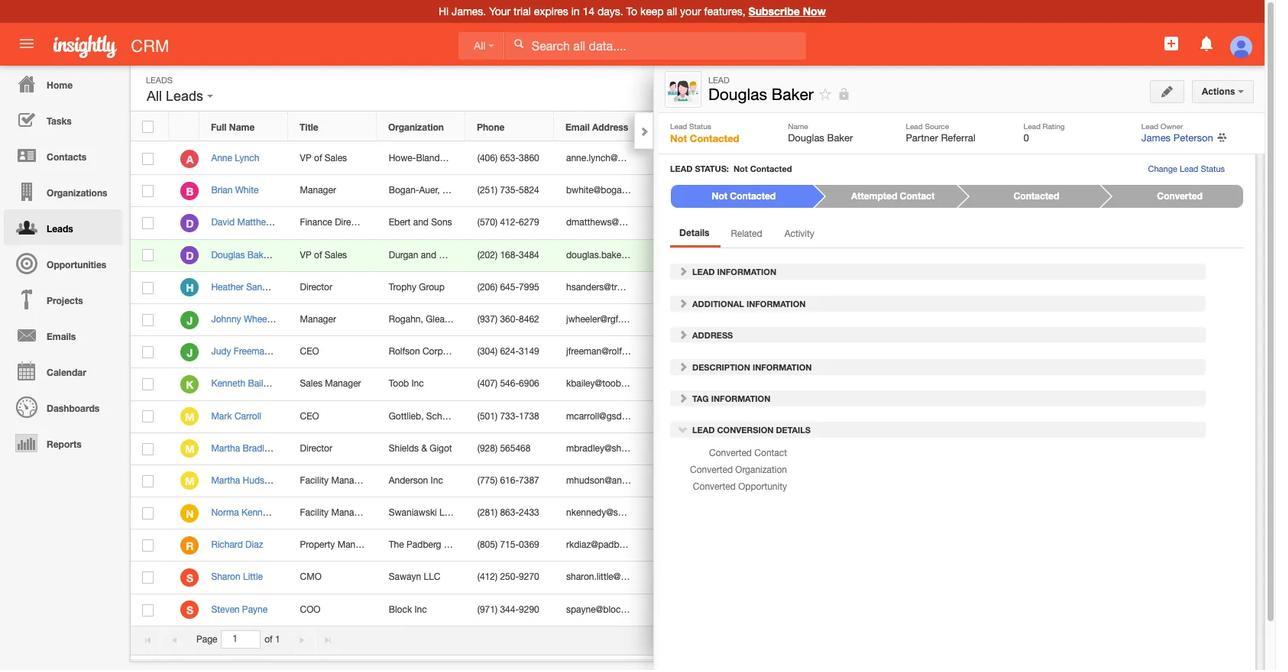 Task type: locate. For each thing, give the bounding box(es) containing it.
1 pm from the top
[[811, 153, 825, 164]]

j link
[[181, 311, 199, 329], [181, 343, 199, 361]]

m left martha bradley
[[185, 443, 195, 456]]

2 vertical spatial s
[[186, 604, 193, 617]]

0 vertical spatial ceo cell
[[288, 337, 377, 369]]

address right email
[[593, 121, 629, 133]]

sales right bailey
[[300, 379, 323, 389]]

(928)
[[478, 443, 498, 454]]

(971) 344-9290 cell
[[466, 595, 555, 627]]

mhudson@andersoninc.com cell
[[555, 466, 683, 498]]

1 facility manager from the top
[[300, 475, 368, 486]]

director for h
[[300, 282, 333, 293]]

follow image for bwhite@boganinc.com closed - disqualified 13-nov-23 4:06 pm
[[967, 184, 981, 199]]

james inside a row
[[878, 153, 905, 164]]

pm right opportunity
[[811, 475, 825, 486]]

anderson inc cell
[[377, 466, 466, 498]]

4 closed from the top
[[655, 379, 692, 389]]

13-nov-23 4:06 pm cell up opportunity
[[732, 433, 866, 466]]

d link up h link
[[181, 246, 199, 265]]

director inside h row
[[300, 282, 333, 293]]

closed inside the k row
[[655, 379, 692, 389]]

rkdiaz@padbergh.com cell
[[555, 530, 658, 562]]

row
[[131, 112, 1031, 141]]

manager inside cell
[[325, 379, 361, 389]]

8 open - notcontacted cell from the top
[[644, 498, 747, 530]]

import left /
[[1041, 180, 1075, 190]]

0 horizontal spatial douglas
[[211, 250, 245, 260]]

4 open - notcontacted from the top
[[655, 508, 747, 518]]

manager up property manager
[[331, 508, 368, 518]]

sons inside ebert and sons cell
[[431, 217, 452, 228]]

1 vertical spatial llc
[[440, 508, 457, 518]]

sales inside a row
[[325, 153, 347, 164]]

2 disqualified from the top
[[701, 185, 749, 196]]

closed - disqualified cell down status:
[[644, 175, 749, 207]]

status inside row
[[679, 121, 707, 133]]

open - notcontacted for douglas.baker@durganandsons.com
[[655, 250, 747, 260]]

5 pm from the top
[[811, 379, 825, 389]]

(412) 250-9270
[[478, 572, 540, 583]]

8 13-nov-23 4:06 pm cell from the top
[[732, 466, 866, 498]]

open inside j row
[[655, 314, 681, 325]]

3 open - notcontacted cell from the top
[[644, 272, 747, 304]]

1 vertical spatial douglas
[[788, 132, 825, 144]]

closed down the nkennedy@swaniawskillc.com
[[655, 540, 692, 551]]

information for description information
[[753, 362, 812, 372]]

all for all
[[474, 40, 486, 52]]

navigation containing home
[[0, 66, 122, 461]]

4 disqualified from the top
[[701, 379, 749, 389]]

1 vertical spatial facility
[[300, 508, 329, 518]]

b
[[186, 185, 194, 198]]

2 ceo from the top
[[300, 411, 319, 422]]

inc inside block inc cell
[[415, 605, 427, 615]]

of for d
[[314, 250, 322, 260]]

1 facility from the top
[[300, 475, 329, 486]]

leads down the crm
[[166, 89, 203, 104]]

projects
[[47, 295, 83, 307]]

2 vertical spatial m
[[185, 475, 195, 488]]

1 facility manager cell from the top
[[288, 466, 377, 498]]

pm inside b row
[[811, 185, 825, 196]]

1 vertical spatial director cell
[[288, 433, 377, 466]]

6 open from the top
[[655, 443, 681, 454]]

0 vertical spatial closed - disqualified 13-nov-23 4:06 pm
[[655, 153, 825, 164]]

martha up norma
[[211, 475, 240, 486]]

closed - disqualified cell
[[644, 143, 749, 175], [644, 175, 749, 207], [644, 337, 749, 369], [644, 369, 749, 401], [644, 530, 749, 562]]

- inside the k row
[[695, 379, 698, 389]]

8 pm from the top
[[811, 475, 825, 486]]

1 horizontal spatial not
[[712, 190, 728, 202]]

2 martha from the top
[[211, 475, 240, 486]]

chevron right image left additional
[[678, 298, 689, 309]]

spayne@blockinc.com
[[567, 605, 659, 615]]

2 vertical spatial james peterson link
[[878, 185, 944, 196]]

(304)
[[478, 346, 498, 357]]

sales manager cell
[[288, 369, 377, 401]]

disqualified inside r row
[[701, 540, 749, 551]]

- inside n row
[[683, 508, 687, 518]]

all for all leads
[[147, 89, 162, 104]]

1 horizontal spatial address
[[690, 330, 733, 340]]

1 vertical spatial chevron right image
[[678, 298, 689, 309]]

1 open from the top
[[655, 217, 681, 228]]

open - notcontacted up rkdiaz@padbergh.com closed - disqualified
[[655, 508, 747, 518]]

0 horizontal spatial all
[[147, 89, 162, 104]]

name down search this list... "text box"
[[788, 122, 809, 131]]

contact for attempted contact
[[900, 190, 935, 202]]

not for lead status not contacted
[[671, 132, 688, 145]]

description
[[693, 362, 751, 372]]

status inside lead status not contacted
[[690, 122, 712, 131]]

facility right 'hudson'
[[300, 475, 329, 486]]

llc inside sawayn llc cell
[[424, 572, 441, 583]]

manager inside j row
[[300, 314, 336, 325]]

howe-blanda llc
[[389, 153, 464, 164]]

jfreeman@rolfsoncorp.com
[[567, 346, 676, 357]]

0 vertical spatial s link
[[181, 569, 199, 587]]

4:06 down the description information
[[791, 379, 809, 389]]

2 4:06 from the top
[[791, 185, 809, 196]]

follow image inside h row
[[967, 281, 981, 296]]

d row
[[131, 207, 1031, 240], [131, 240, 1031, 272]]

bogan-
[[389, 185, 419, 196]]

closed - disqualified 13-nov-23 4:06 pm inside j row
[[655, 346, 825, 357]]

pm inside h row
[[811, 282, 825, 293]]

notcontacted inside h row
[[689, 282, 747, 293]]

ceo cell
[[288, 337, 377, 369], [288, 401, 377, 433]]

3 13-nov-23 4:06 pm cell from the top
[[732, 272, 866, 304]]

sawayn llc cell
[[377, 562, 466, 595]]

s link for steven payne
[[181, 601, 199, 620]]

organizations
[[47, 187, 107, 199]]

activity
[[785, 229, 815, 239]]

contacted up 'not contacted'
[[751, 164, 793, 174]]

follow image inside n row
[[967, 507, 981, 522]]

name right full
[[229, 121, 255, 133]]

disqualified inside the k row
[[701, 379, 749, 389]]

5 4:06 from the top
[[791, 379, 809, 389]]

2 vertical spatial director
[[300, 443, 333, 454]]

2 vertical spatial inc
[[415, 605, 427, 615]]

n link
[[181, 504, 199, 523]]

crm
[[131, 37, 169, 56]]

mark carroll link
[[211, 411, 269, 422]]

7 open - notcontacted cell from the top
[[644, 466, 747, 498]]

(928) 565468 cell
[[466, 433, 555, 466]]

s row
[[131, 562, 1031, 595], [131, 595, 1031, 627]]

0 vertical spatial details
[[680, 227, 710, 239]]

d link for david matthews
[[181, 214, 199, 232]]

open up chevron down icon
[[655, 411, 681, 422]]

director cell
[[288, 272, 377, 304], [288, 433, 377, 466]]

ceo cell for j
[[288, 337, 377, 369]]

sons down inc.
[[431, 217, 452, 228]]

martha for martha hudson
[[211, 475, 240, 486]]

616-
[[500, 475, 519, 486]]

0 vertical spatial all
[[474, 40, 486, 52]]

m link for mark carroll
[[181, 408, 199, 426]]

j link for judy freeman
[[181, 343, 199, 361]]

2 horizontal spatial not
[[734, 164, 748, 174]]

follow image inside b row
[[967, 184, 981, 199]]

1 horizontal spatial all
[[474, 40, 486, 52]]

director inside the m row
[[300, 443, 333, 454]]

information for lead information
[[718, 267, 777, 277]]

8462
[[519, 314, 540, 325]]

closed inside j row
[[655, 346, 692, 357]]

manager
[[300, 185, 336, 196], [300, 314, 336, 325], [325, 379, 361, 389], [331, 475, 368, 486], [331, 508, 368, 518], [338, 540, 374, 551]]

1 closed from the top
[[655, 153, 692, 164]]

peterson inside b row
[[908, 185, 944, 196]]

(407) 546-6906 cell
[[466, 369, 555, 401]]

martha hudson
[[211, 475, 275, 486]]

2 notcontacted from the top
[[689, 250, 747, 260]]

james peterson inside a row
[[878, 153, 944, 164]]

0 vertical spatial director cell
[[288, 272, 377, 304]]

of left 1
[[265, 635, 273, 645]]

sawayn
[[389, 572, 421, 583]]

2 vertical spatial m link
[[181, 472, 199, 490]]

inc inside the toob inc cell
[[412, 379, 424, 389]]

information up conversion
[[712, 394, 771, 404]]

bogan-auer, inc. cell
[[377, 175, 466, 207]]

2 open - notcontacted 13-nov-23 4:06 pm from the top
[[655, 411, 825, 422]]

information
[[718, 267, 777, 277], [747, 299, 806, 309], [753, 362, 812, 372], [712, 394, 771, 404]]

baker
[[772, 85, 814, 103], [828, 132, 854, 144], [248, 250, 272, 260]]

owner
[[901, 121, 930, 133], [1161, 122, 1184, 131]]

open - notcontacted down details link on the top right
[[655, 250, 747, 260]]

vp of sales cell down title on the left top
[[288, 143, 377, 175]]

1 vertical spatial j link
[[181, 343, 199, 361]]

title
[[300, 121, 319, 133]]

disqualified inside a row
[[701, 153, 749, 164]]

1 vertical spatial organization
[[736, 465, 788, 476]]

tasks
[[47, 115, 72, 127]]

0 vertical spatial d
[[186, 217, 194, 230]]

of 1
[[265, 635, 280, 645]]

james inside h row
[[878, 282, 905, 293]]

open - notcontacted 13-nov-23 4:06 pm inside h row
[[655, 282, 825, 293]]

peterson inside the k row
[[908, 379, 944, 389]]

and left farrell
[[462, 314, 478, 325]]

3 closed - disqualified cell from the top
[[644, 337, 749, 369]]

douglas up lead created
[[709, 85, 768, 103]]

disqualified down opportunity
[[701, 540, 749, 551]]

manager left the toob
[[325, 379, 361, 389]]

0 vertical spatial manager cell
[[288, 175, 377, 207]]

13-nov-23 4:06 pm cell down lead conversion details
[[732, 466, 866, 498]]

2 d row from the top
[[131, 240, 1031, 272]]

toob inc
[[389, 379, 424, 389]]

23 inside the k row
[[778, 379, 788, 389]]

pm up lead conversion details
[[811, 411, 825, 422]]

name inside name douglas baker
[[788, 122, 809, 131]]

1 vertical spatial of
[[314, 250, 322, 260]]

j row
[[131, 304, 1031, 337], [131, 337, 1031, 369]]

open - notcontacted for sharon.little@sawayn.com
[[655, 572, 747, 583]]

0 horizontal spatial baker
[[248, 250, 272, 260]]

closed for bwhite@boganinc.com
[[655, 185, 692, 196]]

1 open - notcontacted from the top
[[655, 217, 747, 228]]

corporation
[[423, 346, 472, 357]]

ceo for j
[[300, 346, 319, 357]]

vp of sales for a
[[300, 153, 347, 164]]

finance director cell
[[288, 207, 377, 240]]

None checkbox
[[143, 217, 154, 230], [143, 282, 154, 294], [143, 379, 154, 391], [143, 411, 154, 423], [143, 475, 154, 488], [143, 508, 154, 520], [143, 217, 154, 230], [143, 282, 154, 294], [143, 379, 154, 391], [143, 411, 154, 423], [143, 475, 154, 488], [143, 508, 154, 520]]

open - notcontacted for nkennedy@swaniawskillc.com
[[655, 508, 747, 518]]

m link for martha hudson
[[181, 472, 199, 490]]

follow image
[[819, 87, 833, 102], [967, 152, 981, 167], [967, 217, 981, 231], [967, 249, 981, 264], [967, 281, 981, 296], [967, 346, 981, 360], [967, 378, 981, 393], [967, 410, 981, 425], [967, 443, 981, 457], [967, 475, 981, 489], [967, 507, 981, 522]]

1 vertical spatial not
[[734, 164, 748, 174]]

open - notcontacted 13-nov-23 4:06 pm for hsanders@trophygroup.com
[[655, 282, 825, 293]]

not down status:
[[712, 190, 728, 202]]

13-nov-23 4:06 pm cell for mbradley@shieldsgigot.com
[[732, 433, 866, 466]]

1 open - notcontacted cell from the top
[[644, 207, 747, 240]]

inc right block
[[415, 605, 427, 615]]

swaniawski llc cell
[[377, 498, 466, 530]]

rogahn, gleason and farrell cell
[[377, 304, 506, 337]]

1 horizontal spatial owner
[[1161, 122, 1184, 131]]

9 open from the top
[[655, 572, 681, 583]]

director right sanders
[[300, 282, 333, 293]]

/
[[1077, 180, 1080, 190]]

4 4:06 from the top
[[791, 346, 809, 357]]

dashboards link
[[4, 389, 122, 425]]

1 vertical spatial contact
[[755, 448, 788, 459]]

2 facility manager cell from the top
[[288, 498, 377, 530]]

steven payne
[[211, 605, 268, 615]]

(202)
[[478, 250, 498, 260]]

1 vp from the top
[[300, 153, 312, 164]]

4:06 right opportunity
[[791, 475, 809, 486]]

inc inside anderson inc cell
[[431, 475, 443, 486]]

closed inside b row
[[655, 185, 692, 196]]

d row up "hsanders@trophygroup.com"
[[131, 240, 1031, 272]]

s link for sharon little
[[181, 569, 199, 587]]

1 horizontal spatial baker
[[772, 85, 814, 103]]

0 vertical spatial facility manager
[[300, 475, 368, 486]]

s down r
[[186, 572, 193, 585]]

facility manager inside the m row
[[300, 475, 368, 486]]

sales for d
[[325, 250, 347, 260]]

sharon.little@sawayn.com cell
[[555, 562, 673, 595]]

chevron right image
[[639, 126, 650, 137], [678, 330, 689, 340], [678, 361, 689, 372], [678, 393, 689, 404]]

2 vertical spatial douglas
[[211, 250, 245, 260]]

sales down finance director 'cell'
[[325, 250, 347, 260]]

cmo cell
[[288, 562, 377, 595]]

vp of sales down finance director 'cell'
[[300, 250, 347, 260]]

1 follow image from the top
[[967, 184, 981, 199]]

0 horizontal spatial contact
[[755, 448, 788, 459]]

open - notcontacted cell down rkdiaz@padbergh.com closed - disqualified
[[644, 595, 747, 627]]

jwheeler@rgf.com cell
[[555, 304, 644, 337]]

1 open - notcontacted 13-nov-23 4:06 pm from the top
[[655, 282, 825, 293]]

0 vertical spatial address
[[593, 121, 629, 133]]

facility manager cell for n
[[288, 498, 377, 530]]

owner down new
[[1161, 122, 1184, 131]]

sons for ebert and sons
[[431, 217, 452, 228]]

white
[[235, 185, 259, 196]]

chevron right image for address
[[678, 330, 689, 340]]

4:06 down lead conversion details
[[791, 443, 809, 454]]

1 vertical spatial facility manager
[[300, 508, 368, 518]]

1 manager cell from the top
[[288, 175, 377, 207]]

s down the lead tags
[[1044, 308, 1050, 318]]

follow image inside j row
[[967, 346, 981, 360]]

contact right attempted
[[900, 190, 935, 202]]

412-
[[500, 217, 519, 228]]

0 vertical spatial facility
[[300, 475, 329, 486]]

your inside hi james. your trial expires in 14 days. to keep all your features, subscribe now
[[489, 5, 511, 18]]

open down details link on the top right
[[655, 250, 681, 260]]

2 manager cell from the top
[[288, 304, 377, 337]]

james peterson for james peterson link inside the b row
[[878, 185, 944, 196]]

1 director cell from the top
[[288, 272, 377, 304]]

1 horizontal spatial your
[[1041, 243, 1066, 252]]

0 vertical spatial ceo
[[300, 346, 319, 357]]

0 vertical spatial chevron right image
[[678, 266, 689, 277]]

additional information
[[690, 299, 806, 309]]

james peterson inside b row
[[878, 185, 944, 196]]

4:06 inside h row
[[791, 282, 809, 293]]

3 closed from the top
[[655, 346, 692, 357]]

director right finance
[[335, 217, 367, 228]]

3 open - notcontacted from the top
[[655, 314, 747, 325]]

open - notcontacted cell for douglas.baker@durganandsons.com
[[644, 240, 747, 272]]

1 vertical spatial d link
[[181, 246, 199, 265]]

2 m row from the top
[[131, 433, 1031, 466]]

2 horizontal spatial douglas
[[788, 132, 825, 144]]

vp of sales inside a row
[[300, 153, 347, 164]]

name
[[229, 121, 255, 133], [788, 122, 809, 131]]

0 horizontal spatial name
[[229, 121, 255, 133]]

b row
[[131, 175, 1031, 207]]

1 vertical spatial inc
[[431, 475, 443, 486]]

of for a
[[314, 153, 322, 164]]

1 m row from the top
[[131, 401, 1031, 433]]

168-
[[500, 250, 519, 260]]

d link down b at the left top
[[181, 214, 199, 232]]

0 horizontal spatial douglas baker
[[211, 250, 272, 260]]

inc for m
[[431, 475, 443, 486]]

closed down lead status
[[655, 153, 692, 164]]

contacted
[[690, 132, 740, 145], [751, 164, 793, 174], [730, 190, 776, 202], [1014, 190, 1060, 202]]

james peterson link for b
[[878, 185, 944, 196]]

Search this list... text field
[[753, 76, 925, 99]]

baker inside name douglas baker
[[828, 132, 854, 144]]

chevron right image down details link on the top right
[[678, 266, 689, 277]]

rolfson corporation (304) 624-3149
[[389, 346, 540, 357]]

inc right the toob
[[412, 379, 424, 389]]

2 horizontal spatial baker
[[828, 132, 854, 144]]

brian
[[211, 185, 233, 196]]

james for "james peterson" cell corresponding to h
[[878, 282, 905, 293]]

vp of sales cell
[[288, 143, 377, 175], [288, 240, 377, 272]]

0 vertical spatial llc
[[448, 153, 464, 164]]

6906
[[519, 379, 540, 389]]

douglas
[[709, 85, 768, 103], [788, 132, 825, 144], [211, 250, 245, 260]]

import down /
[[1055, 202, 1082, 213]]

0 vertical spatial import
[[1041, 180, 1075, 190]]

(206)
[[478, 282, 498, 293]]

j for judy freeman
[[187, 346, 193, 359]]

13-nov-23 4:06 pm cell for hsanders@trophygroup.com
[[732, 272, 866, 304]]

715-
[[500, 540, 519, 551]]

column header
[[169, 112, 200, 141]]

1 horizontal spatial name
[[788, 122, 809, 131]]

your left 'trial'
[[489, 5, 511, 18]]

pm down activity link
[[811, 282, 825, 293]]

manager inside cell
[[338, 540, 374, 551]]

all down the crm
[[147, 89, 162, 104]]

follow image for the padberg company (805) 715-0369
[[967, 539, 981, 554]]

3 open - notcontacted 13-nov-23 4:06 pm from the top
[[655, 443, 825, 454]]

5 open - notcontacted from the top
[[655, 572, 747, 583]]

james inside b row
[[878, 185, 905, 196]]

0 vertical spatial vp of sales
[[300, 153, 347, 164]]

1 horizontal spatial contact
[[900, 190, 935, 202]]

ceo inside j row
[[300, 346, 319, 357]]

sharon little
[[211, 572, 263, 583]]

llc inside swaniawski llc cell
[[440, 508, 457, 518]]

baker up created at the right of page
[[772, 85, 814, 103]]

open - notcontacted cell for nkennedy@swaniawskillc.com
[[644, 498, 747, 530]]

and left (501)
[[459, 411, 475, 422]]

contact down lead conversion details
[[755, 448, 788, 459]]

director cell down sales manager cell
[[288, 433, 377, 466]]

vp for a
[[300, 153, 312, 164]]

1 vertical spatial manager cell
[[288, 304, 377, 337]]

2 closed - disqualified cell from the top
[[644, 175, 749, 207]]

5 closed - disqualified cell from the top
[[644, 530, 749, 562]]

open - notcontacted cell for jwheeler@rgf.com
[[644, 304, 747, 337]]

facility manager cell
[[288, 466, 377, 498], [288, 498, 377, 530]]

2 facility from the top
[[300, 508, 329, 518]]

closed up "kbailey@toobinc.com closed - disqualified 13-nov-23 4:06 pm"
[[655, 346, 692, 357]]

(971) 344-9290
[[478, 605, 540, 615]]

closed inside a row
[[655, 153, 692, 164]]

manager right wheeler
[[300, 314, 336, 325]]

0 vertical spatial sales
[[325, 153, 347, 164]]

of inside a row
[[314, 153, 322, 164]]

(251)
[[478, 185, 498, 196]]

open - notcontacted inside n row
[[655, 508, 747, 518]]

notifications image
[[1198, 34, 1216, 53]]

5 follow image from the top
[[967, 604, 981, 618]]

2 s link from the top
[[181, 601, 199, 620]]

ceo up sales manager
[[300, 346, 319, 357]]

open - notcontacted cell down tag
[[644, 433, 747, 466]]

leads up all leads
[[146, 76, 173, 85]]

13- inside j row
[[744, 346, 758, 357]]

chevron right image for description information
[[678, 361, 689, 372]]

13-nov-23 4:06 pm cell for mhudson@andersoninc.com
[[732, 466, 866, 498]]

manager for r
[[338, 540, 374, 551]]

james peterson for topmost james peterson link
[[1142, 132, 1214, 144]]

13-nov-23 4:06 pm cell
[[732, 143, 866, 175], [732, 175, 866, 207], [732, 272, 866, 304], [732, 337, 866, 369], [732, 369, 866, 401], [732, 401, 866, 433], [732, 433, 866, 466], [732, 466, 866, 498]]

sales for a
[[325, 153, 347, 164]]

9 open - notcontacted cell from the top
[[644, 562, 747, 595]]

director for m
[[300, 443, 333, 454]]

1 vertical spatial m link
[[181, 440, 199, 458]]

2 m from the top
[[185, 443, 195, 456]]

1 vertical spatial s link
[[181, 601, 199, 620]]

3 follow image from the top
[[967, 539, 981, 554]]

closed - disqualified cell for a
[[644, 143, 749, 175]]

0 vertical spatial douglas baker
[[709, 85, 814, 103]]

0 vertical spatial inc
[[412, 379, 424, 389]]

6 13-nov-23 4:06 pm cell from the top
[[732, 401, 866, 433]]

lead rating 0
[[1024, 122, 1066, 144]]

2 facility manager from the top
[[300, 508, 368, 518]]

open down sharon.little@sawayn.com
[[655, 605, 681, 615]]

13-nov-23 4:06 pm cell for jfreeman@rolfsoncorp.com
[[732, 337, 866, 369]]

disqualified inside b row
[[701, 185, 749, 196]]

james peterson inside h row
[[878, 282, 944, 293]]

0 horizontal spatial your
[[489, 5, 511, 18]]

open inside h row
[[655, 282, 681, 293]]

2 follow image from the top
[[967, 314, 981, 328]]

david
[[211, 217, 235, 228]]

import for import leads
[[1055, 202, 1082, 213]]

0 vertical spatial m link
[[181, 408, 199, 426]]

manager inside b row
[[300, 185, 336, 196]]

(206) 645-7995 cell
[[466, 272, 555, 304]]

1 vertical spatial sales
[[325, 250, 347, 260]]

13- inside a row
[[744, 153, 758, 164]]

1 j from the top
[[187, 314, 193, 327]]

7 4:06 from the top
[[791, 443, 809, 454]]

coo cell
[[288, 595, 377, 627]]

13-nov-23 4:06 pm cell down the description information
[[732, 401, 866, 433]]

open - notcontacted cell down chevron down icon
[[644, 466, 747, 498]]

2 director cell from the top
[[288, 433, 377, 466]]

address down additional
[[690, 330, 733, 340]]

j link for johnny wheeler
[[181, 311, 199, 329]]

facility manager
[[300, 475, 368, 486], [300, 508, 368, 518]]

d link for douglas baker
[[181, 246, 199, 265]]

1 closed - disqualified 13-nov-23 4:06 pm from the top
[[655, 153, 825, 164]]

2 vertical spatial baker
[[248, 250, 272, 260]]

vp down title on the left top
[[300, 153, 312, 164]]

follow image for mhudson@andersoninc.com
[[967, 475, 981, 489]]

3 m from the top
[[185, 475, 195, 488]]

4:06 up the description information
[[791, 346, 809, 357]]

details down bwhite@boganinc.com closed - disqualified 13-nov-23 4:06 pm
[[680, 227, 710, 239]]

lead source partner referral
[[906, 122, 976, 144]]

2 j link from the top
[[181, 343, 199, 361]]

3860
[[519, 153, 540, 164]]

chevron down image
[[678, 425, 689, 435]]

james inside the k row
[[878, 379, 905, 389]]

2 s row from the top
[[131, 595, 1031, 627]]

james peterson cell
[[866, 272, 955, 304], [866, 369, 955, 401]]

open - notcontacted for dmatthews@ebertandsons.com
[[655, 217, 747, 228]]

0 horizontal spatial organization
[[388, 121, 444, 133]]

2 james peterson cell from the top
[[866, 369, 955, 401]]

norma kennedy
[[211, 508, 278, 518]]

disqualified up tag information
[[701, 379, 749, 389]]

0 vertical spatial martha
[[211, 443, 240, 454]]

Search all data.... text field
[[505, 32, 807, 60]]

1 d from the top
[[186, 217, 194, 230]]

leads up opportunities link
[[47, 223, 73, 235]]

j link left judy
[[181, 343, 199, 361]]

open - notcontacted cell for mhudson@andersoninc.com
[[644, 466, 747, 498]]

manager left anderson
[[331, 475, 368, 486]]

disqualified for bwhite@boganinc.com
[[701, 185, 749, 196]]

8 4:06 from the top
[[791, 475, 809, 486]]

payne
[[242, 605, 268, 615]]

james for topmost james peterson link
[[1142, 132, 1171, 144]]

0 vertical spatial vp
[[300, 153, 312, 164]]

cell
[[732, 207, 866, 240], [866, 207, 955, 240], [993, 207, 1031, 240], [131, 240, 169, 272], [732, 240, 866, 272], [866, 240, 955, 272], [732, 304, 866, 337], [866, 304, 955, 337], [866, 337, 955, 369], [866, 401, 955, 433], [866, 433, 955, 466], [866, 466, 955, 498], [993, 466, 1031, 498], [732, 498, 866, 530], [866, 498, 955, 530], [993, 498, 1031, 530], [732, 530, 866, 562], [866, 530, 955, 562], [993, 530, 1031, 562], [732, 562, 866, 595], [866, 562, 955, 595], [993, 562, 1031, 595], [732, 595, 866, 627], [866, 595, 955, 627], [993, 595, 1031, 627]]

13-nov-23 4:06 pm cell down additional information
[[732, 337, 866, 369]]

1 13-nov-23 4:06 pm cell from the top
[[732, 143, 866, 175]]

open - notcontacted cell up rkdiaz@padbergh.com closed - disqualified
[[644, 498, 747, 530]]

m for martha hudson
[[185, 475, 195, 488]]

1 vp of sales from the top
[[300, 153, 347, 164]]

open - notcontacted inside j row
[[655, 314, 747, 325]]

m link up n link
[[181, 472, 199, 490]]

1 m from the top
[[185, 411, 195, 424]]

pm up the description information
[[811, 346, 825, 357]]

1 horizontal spatial douglas
[[709, 85, 768, 103]]

(202) 168-3484
[[478, 250, 540, 260]]

m
[[185, 411, 195, 424], [185, 443, 195, 456], [185, 475, 195, 488]]

vp for d
[[300, 250, 312, 260]]

sons for durgan and sons
[[439, 250, 460, 260]]

follow image for anne.lynch@howeblanda.com
[[967, 152, 981, 167]]

- inside b row
[[695, 185, 698, 196]]

1 d link from the top
[[181, 214, 199, 232]]

1 ceo from the top
[[300, 346, 319, 357]]

(206) 645-7995
[[478, 282, 540, 293]]

2 j row from the top
[[131, 337, 1031, 369]]

follow image for douglas.baker@durganandsons.com
[[967, 249, 981, 264]]

(937) 360-8462
[[478, 314, 540, 325]]

13-nov-23 4:06 pm cell down activity link
[[732, 272, 866, 304]]

23 inside a row
[[778, 153, 788, 164]]

contacted link
[[958, 185, 1100, 208]]

disqualified for rkdiaz@padbergh.com
[[701, 540, 749, 551]]

organization inside converted contact converted organization converted opportunity
[[736, 465, 788, 476]]

m row
[[131, 401, 1031, 433], [131, 433, 1031, 466], [131, 466, 1031, 498]]

(406) 653-3860
[[478, 153, 540, 164]]

0 vertical spatial d link
[[181, 214, 199, 232]]

and inside cell
[[462, 314, 478, 325]]

1 vertical spatial d
[[186, 249, 194, 262]]

0 vertical spatial organization
[[388, 121, 444, 133]]

tags
[[1066, 284, 1088, 294]]

follow image
[[967, 184, 981, 199], [967, 314, 981, 328], [967, 539, 981, 554], [967, 572, 981, 586], [967, 604, 981, 618]]

m link left "mark"
[[181, 408, 199, 426]]

8 notcontacted from the top
[[689, 508, 747, 518]]

d link
[[181, 214, 199, 232], [181, 246, 199, 265]]

open down chevron down icon
[[655, 443, 681, 454]]

1 4:06 from the top
[[791, 153, 809, 164]]

howe-
[[389, 153, 416, 164]]

3 pm from the top
[[811, 282, 825, 293]]

open - notcontacted cell for sharon.little@sawayn.com
[[644, 562, 747, 595]]

1 horizontal spatial details
[[776, 425, 811, 435]]

closed for kbailey@toobinc.com
[[655, 379, 692, 389]]

all inside "link"
[[474, 40, 486, 52]]

row group containing a
[[131, 143, 1031, 627]]

llc for s
[[424, 572, 441, 583]]

1 vertical spatial m
[[185, 443, 195, 456]]

2 vertical spatial llc
[[424, 572, 441, 583]]

trial
[[514, 5, 531, 18]]

s left steven
[[186, 604, 193, 617]]

dashboards
[[47, 403, 100, 414]]

1 vertical spatial vp
[[300, 250, 312, 260]]

pm up activity
[[811, 185, 825, 196]]

13-nov-23 4:06 pm cell for mcarroll@gsd.com
[[732, 401, 866, 433]]

(304) 624-3149 cell
[[466, 337, 555, 369]]

sharon.little@sawayn.com
[[567, 572, 673, 583]]

follow image inside r row
[[967, 539, 981, 554]]

2 closed - disqualified 13-nov-23 4:06 pm from the top
[[655, 346, 825, 357]]

2 d from the top
[[186, 249, 194, 262]]

navigation
[[0, 66, 122, 461]]

4 pm from the top
[[811, 346, 825, 357]]

block inc cell
[[377, 595, 466, 627]]

not down lead "icon"
[[671, 132, 688, 145]]

1 horizontal spatial organization
[[736, 465, 788, 476]]

row group
[[131, 143, 1031, 627]]

gleason
[[426, 314, 460, 325]]

open down douglas.baker@durganandsons.com
[[655, 282, 681, 293]]

1 vertical spatial baker
[[828, 132, 854, 144]]

(412) 250-9270 cell
[[466, 562, 555, 595]]

follow image inside a row
[[967, 152, 981, 167]]

open up rkdiaz@padbergh.com closed - disqualified
[[655, 508, 681, 518]]

n
[[186, 507, 194, 520]]

facility manager inside n row
[[300, 508, 368, 518]]

1 j link from the top
[[181, 311, 199, 329]]

ebert and sons cell
[[377, 207, 466, 240]]

0 vertical spatial j link
[[181, 311, 199, 329]]

(805) 715-0369 cell
[[466, 530, 555, 562]]

m for martha bradley
[[185, 443, 195, 456]]

change record owner image
[[1218, 132, 1228, 145]]

johnny wheeler link
[[211, 314, 285, 325]]

1 vertical spatial import
[[1055, 202, 1082, 213]]

leads
[[146, 76, 173, 85], [166, 89, 203, 104], [1084, 202, 1109, 213], [47, 223, 73, 235]]

4 follow image from the top
[[967, 572, 981, 586]]

open - notcontacted cell down details link on the top right
[[644, 272, 747, 304]]

5 closed from the top
[[655, 540, 692, 551]]

contacted up status:
[[690, 132, 740, 145]]

ceo down sales manager
[[300, 411, 319, 422]]

of down finance
[[314, 250, 322, 260]]

closed - disqualified cell up bwhite@boganinc.com closed - disqualified 13-nov-23 4:06 pm
[[644, 143, 749, 175]]

jwheeler@rgf.com
[[567, 314, 639, 325]]

4 open - notcontacted 13-nov-23 4:06 pm from the top
[[655, 475, 825, 486]]

james peterson link
[[1142, 132, 1214, 144], [878, 153, 944, 164], [878, 185, 944, 196]]

1 martha from the top
[[211, 443, 240, 454]]

open - notcontacted cell up spayne@blockinc.com open - notcontacted
[[644, 562, 747, 595]]

chevron right image for lead information
[[678, 266, 689, 277]]

8 open from the top
[[655, 508, 681, 518]]

manager cell
[[288, 175, 377, 207], [288, 304, 377, 337]]

contact inside converted contact converted organization converted opportunity
[[755, 448, 788, 459]]

open - notcontacted cell
[[644, 207, 747, 240], [644, 240, 747, 272], [644, 272, 747, 304], [644, 304, 747, 337], [644, 401, 747, 433], [644, 433, 747, 466], [644, 466, 747, 498], [644, 498, 747, 530], [644, 562, 747, 595], [644, 595, 747, 627]]

llc inside howe-blanda llc cell
[[448, 153, 464, 164]]

facility inside n row
[[300, 508, 329, 518]]

baker down record permissions image
[[828, 132, 854, 144]]

2433
[[519, 508, 540, 518]]

show sidebar image
[[1113, 83, 1123, 93]]

import for import / export
[[1041, 180, 1075, 190]]

1 vertical spatial martha
[[211, 475, 240, 486]]

closed - disqualified cell for j
[[644, 337, 749, 369]]

spayne@blockinc.com open - notcontacted
[[567, 605, 747, 615]]

1 vertical spatial sons
[[439, 250, 460, 260]]

chevron right image
[[678, 266, 689, 277], [678, 298, 689, 309]]

2 vp from the top
[[300, 250, 312, 260]]

closed - disqualified cell up "kbailey@toobinc.com closed - disqualified 13-nov-23 4:06 pm"
[[644, 337, 749, 369]]

360-
[[500, 314, 519, 325]]

import down 'imports'
[[1101, 265, 1128, 275]]

1 chevron right image from the top
[[678, 266, 689, 277]]

james peterson link inside b row
[[878, 185, 944, 196]]

s for sharon.little@sawayn.com
[[186, 572, 193, 585]]

0 vertical spatial of
[[314, 153, 322, 164]]

2 open - notcontacted from the top
[[655, 250, 747, 260]]

- inside a row
[[695, 153, 698, 164]]

lead conversion details
[[690, 425, 811, 435]]

1 closed - disqualified cell from the top
[[644, 143, 749, 175]]

finance director
[[300, 217, 367, 228]]

1 vertical spatial ceo cell
[[288, 401, 377, 433]]

llc right swaniawski
[[440, 508, 457, 518]]

details link
[[671, 224, 719, 245]]

645-
[[500, 282, 519, 293]]

new lead
[[1158, 83, 1201, 93]]

opportunity
[[739, 482, 788, 493]]

5 open from the top
[[655, 411, 681, 422]]

1 vertical spatial james peterson cell
[[866, 369, 955, 401]]

nov- inside the k row
[[758, 379, 778, 389]]

13- inside b row
[[744, 185, 758, 196]]

trophy group cell
[[377, 272, 466, 304]]

(775) 616-7387
[[478, 475, 540, 486]]

company
[[444, 540, 484, 551]]

pm down the description information
[[811, 379, 825, 389]]

1 vertical spatial vp of sales
[[300, 250, 347, 260]]

1 vertical spatial closed - disqualified 13-nov-23 4:06 pm
[[655, 346, 825, 357]]

j for johnny wheeler
[[187, 314, 193, 327]]

None checkbox
[[142, 121, 154, 133], [143, 153, 154, 165], [143, 185, 154, 197], [143, 250, 154, 262], [143, 314, 154, 326], [143, 346, 154, 359], [143, 443, 154, 455], [143, 540, 154, 552], [143, 572, 154, 584], [143, 604, 154, 617], [142, 121, 154, 133], [143, 153, 154, 165], [143, 185, 154, 197], [143, 250, 154, 262], [143, 314, 154, 326], [143, 346, 154, 359], [143, 443, 154, 455], [143, 540, 154, 552], [143, 572, 154, 584], [143, 604, 154, 617]]

all
[[474, 40, 486, 52], [147, 89, 162, 104]]

richard diaz
[[211, 540, 263, 551]]

leads down export
[[1084, 202, 1109, 213]]

0 vertical spatial vp of sales cell
[[288, 143, 377, 175]]

not inside lead status not contacted
[[671, 132, 688, 145]]

7 13-nov-23 4:06 pm cell from the top
[[732, 433, 866, 466]]

johnny
[[211, 314, 241, 325]]

0 vertical spatial j
[[187, 314, 193, 327]]

ceo cell for m
[[288, 401, 377, 433]]

2 vertical spatial sales
[[300, 379, 323, 389]]

2 open - notcontacted cell from the top
[[644, 240, 747, 272]]



Task type: vqa. For each thing, say whether or not it's contained in the screenshot.


Task type: describe. For each thing, give the bounding box(es) containing it.
- inside h row
[[683, 282, 687, 293]]

features,
[[705, 5, 746, 18]]

9290
[[519, 605, 540, 615]]

follow image for nkennedy@swaniawskillc.com
[[967, 507, 981, 522]]

all leads
[[147, 89, 207, 104]]

attempted contact
[[852, 190, 935, 202]]

now
[[803, 5, 827, 18]]

email
[[566, 121, 590, 133]]

facility manager for m
[[300, 475, 368, 486]]

sample_data
[[1060, 309, 1104, 318]]

0 vertical spatial james peterson link
[[1142, 132, 1214, 144]]

lead inside lead status not contacted
[[671, 122, 688, 131]]

13- inside the k row
[[744, 379, 758, 389]]

5 13-nov-23 4:06 pm cell from the top
[[732, 369, 866, 401]]

(501) 733-1738 cell
[[466, 401, 555, 433]]

3484
[[519, 250, 540, 260]]

lead image
[[668, 74, 699, 105]]

d for david matthews
[[186, 217, 194, 230]]

recent
[[1068, 243, 1103, 252]]

trophy group
[[389, 282, 445, 293]]

chevron right image for tag information
[[678, 393, 689, 404]]

13-nov-23 import
[[1052, 265, 1128, 275]]

6 pm from the top
[[811, 411, 825, 422]]

bailey
[[248, 379, 273, 389]]

ceo for m
[[300, 411, 319, 422]]

open - notcontacted 13-nov-23 4:06 pm for mhudson@andersoninc.com
[[655, 475, 825, 486]]

judy freeman
[[211, 346, 270, 357]]

1 vertical spatial address
[[690, 330, 733, 340]]

toob inc cell
[[377, 369, 466, 401]]

the padberg company (805) 715-0369
[[389, 540, 540, 551]]

rolfson
[[389, 346, 420, 357]]

ebert and sons
[[389, 217, 452, 228]]

opportunities
[[47, 259, 106, 271]]

7 notcontacted from the top
[[689, 475, 747, 486]]

0 horizontal spatial address
[[593, 121, 629, 133]]

closed - disqualified 13-nov-23 4:06 pm inside a row
[[655, 153, 825, 164]]

a link
[[181, 150, 199, 168]]

23 inside j row
[[778, 346, 788, 357]]

contacted inside 'link'
[[1014, 190, 1060, 202]]

white image
[[514, 38, 524, 49]]

mark
[[211, 411, 232, 422]]

chevron right image for additional information
[[678, 298, 689, 309]]

pm inside j row
[[811, 346, 825, 357]]

1 vertical spatial details
[[776, 425, 811, 435]]

1 j row from the top
[[131, 304, 1031, 337]]

0 vertical spatial s
[[1044, 308, 1050, 318]]

a row
[[131, 143, 1031, 175]]

1 d row from the top
[[131, 207, 1031, 240]]

n row
[[131, 498, 1031, 530]]

rogahn, gleason and farrell
[[389, 314, 506, 325]]

brian white
[[211, 185, 259, 196]]

home
[[47, 80, 73, 91]]

email address
[[566, 121, 629, 133]]

kbailey@toobinc.com cell
[[555, 369, 654, 401]]

- inside r row
[[695, 540, 698, 551]]

r row
[[131, 530, 1031, 562]]

bin
[[1099, 120, 1114, 130]]

lead status: not contacted
[[671, 164, 793, 174]]

and inside the m row
[[459, 411, 475, 422]]

diaz
[[246, 540, 263, 551]]

d for douglas baker
[[186, 249, 194, 262]]

1 notcontacted from the top
[[689, 217, 747, 228]]

kenneth
[[211, 379, 246, 389]]

(281) 863-2433 cell
[[466, 498, 555, 530]]

shields & gigot cell
[[377, 433, 466, 466]]

recycle bin link
[[1041, 120, 1121, 132]]

status:
[[695, 164, 729, 174]]

h
[[186, 282, 194, 295]]

863-
[[500, 508, 519, 518]]

trophy
[[389, 282, 417, 293]]

finance
[[300, 217, 332, 228]]

(412)
[[478, 572, 498, 583]]

leads link
[[4, 210, 122, 245]]

3 m row from the top
[[131, 466, 1031, 498]]

in
[[572, 5, 580, 18]]

open - notcontacted 13-nov-23 4:06 pm for mcarroll@gsd.com
[[655, 411, 825, 422]]

open - notcontacted for jwheeler@rgf.com
[[655, 314, 747, 325]]

contacted down lead status: not contacted
[[730, 190, 776, 202]]

2 open from the top
[[655, 250, 681, 260]]

h row
[[131, 272, 1031, 304]]

durgan and sons cell
[[377, 240, 466, 272]]

2 vertical spatial not
[[712, 190, 728, 202]]

group
[[419, 282, 445, 293]]

manager for k
[[325, 379, 361, 389]]

vp of sales for d
[[300, 250, 347, 260]]

director cell for h
[[288, 272, 377, 304]]

7 pm from the top
[[811, 443, 825, 454]]

(570) 412-6279 cell
[[466, 207, 555, 240]]

(775) 616-7387 cell
[[466, 466, 555, 498]]

james for k's "james peterson" cell
[[878, 379, 905, 389]]

nov- inside b row
[[758, 185, 778, 196]]

emails
[[47, 331, 76, 343]]

follow image inside j row
[[967, 314, 981, 328]]

anne.lynch@howeblanda.com cell
[[555, 143, 689, 175]]

james for james peterson link inside the b row
[[878, 185, 905, 196]]

m for mark carroll
[[185, 411, 195, 424]]

pm inside a row
[[811, 153, 825, 164]]

1 vertical spatial douglas baker
[[211, 250, 272, 260]]

follow image for mcarroll@gsd.com
[[967, 410, 981, 425]]

23 inside b row
[[778, 185, 788, 196]]

actions
[[1202, 86, 1239, 97]]

record permissions image
[[838, 85, 851, 103]]

phone
[[477, 121, 505, 133]]

full
[[211, 121, 227, 133]]

anne.lynch@howeblanda.com
[[567, 153, 689, 164]]

howe-blanda llc cell
[[377, 143, 466, 175]]

0 horizontal spatial details
[[680, 227, 710, 239]]

nov- inside a row
[[758, 153, 778, 164]]

the padberg company cell
[[377, 530, 484, 562]]

6 notcontacted from the top
[[689, 443, 747, 454]]

douglas.baker@durganandsons.com cell
[[555, 240, 716, 272]]

0 vertical spatial douglas
[[709, 85, 768, 103]]

b link
[[181, 182, 199, 200]]

notcontacted inside n row
[[689, 508, 747, 518]]

related link
[[721, 224, 773, 247]]

recycle
[[1057, 120, 1097, 130]]

4:06 inside a row
[[791, 153, 809, 164]]

facility manager for n
[[300, 508, 368, 518]]

conversion
[[718, 425, 774, 435]]

spayne@blockinc.com cell
[[555, 595, 659, 627]]

follow image for hsanders@trophygroup.com
[[967, 281, 981, 296]]

5824
[[519, 185, 540, 196]]

block inc
[[389, 605, 427, 615]]

james for james peterson link for a
[[878, 153, 905, 164]]

import leads
[[1052, 202, 1109, 213]]

closed - disqualified cell for k
[[644, 369, 749, 401]]

manager cell for j
[[288, 304, 377, 337]]

douglas inside name douglas baker
[[788, 132, 825, 144]]

4:06 inside the k row
[[791, 379, 809, 389]]

closed for rkdiaz@padbergh.com
[[655, 540, 692, 551]]

13-nov-23 4:06 pm cell for anne.lynch@howeblanda.com
[[732, 143, 866, 175]]

gottlieb, schultz and d'amore cell
[[377, 401, 513, 433]]

(406) 653-3860 cell
[[466, 143, 555, 175]]

s for spayne@blockinc.com
[[186, 604, 193, 617]]

nkennedy@swaniawskillc.com cell
[[555, 498, 690, 530]]

facility for m
[[300, 475, 329, 486]]

attempted contact link
[[815, 185, 957, 208]]

7995
[[519, 282, 540, 293]]

reports link
[[4, 425, 122, 461]]

status for lead status not contacted
[[690, 122, 712, 131]]

manager cell for b
[[288, 175, 377, 207]]

sales inside cell
[[300, 379, 323, 389]]

2 13-nov-23 4:06 pm cell from the top
[[732, 175, 866, 207]]

10 notcontacted from the top
[[689, 605, 747, 615]]

bwhite@boganinc.com cell
[[555, 175, 660, 207]]

james peterson cell for k
[[866, 369, 955, 401]]

7 open from the top
[[655, 475, 681, 486]]

row containing full name
[[131, 112, 1031, 141]]

rkdiaz@padbergh.com
[[567, 540, 658, 551]]

block
[[389, 605, 412, 615]]

facility manager cell for m
[[288, 466, 377, 498]]

and right durgan
[[421, 250, 437, 260]]

6 4:06 from the top
[[791, 411, 809, 422]]

padberg
[[407, 540, 442, 551]]

(937) 360-8462 cell
[[466, 304, 555, 337]]

open - notcontacted cell for mcarroll@gsd.com
[[644, 401, 747, 433]]

follow image for mbradley@shieldsgigot.com
[[967, 443, 981, 457]]

lead status
[[655, 121, 707, 133]]

notcontacted inside j row
[[689, 314, 747, 325]]

2 vertical spatial import
[[1101, 265, 1128, 275]]

converted contact converted organization converted opportunity
[[690, 448, 788, 493]]

leads inside button
[[166, 89, 203, 104]]

mbradley@shieldsgigot.com cell
[[555, 433, 682, 466]]

dmatthews@ebertandsons.com cell
[[555, 207, 696, 240]]

open inside n row
[[655, 508, 681, 518]]

0 horizontal spatial owner
[[901, 121, 930, 133]]

hsanders@trophygroup.com cell
[[555, 272, 682, 304]]

emails link
[[4, 317, 122, 353]]

1738
[[519, 411, 540, 422]]

(407)
[[478, 379, 498, 389]]

disqualified inside j row
[[701, 346, 749, 357]]

heather sanders
[[211, 282, 280, 293]]

contacted inside lead status not contacted
[[690, 132, 740, 145]]

1 s row from the top
[[131, 562, 1031, 595]]

(251) 735-5824 cell
[[466, 175, 555, 207]]

4:06 inside b row
[[791, 185, 809, 196]]

k row
[[131, 369, 1031, 401]]

10 open from the top
[[655, 605, 681, 615]]

1 field
[[222, 632, 260, 648]]

director inside 'cell'
[[335, 217, 367, 228]]

judy freeman link
[[211, 346, 277, 357]]

manager for m
[[331, 475, 368, 486]]

624-
[[500, 346, 519, 357]]

manager for n
[[331, 508, 368, 518]]

open - notcontacted cell for mbradley@shieldsgigot.com
[[644, 433, 747, 466]]

new
[[1158, 83, 1177, 93]]

auer,
[[419, 185, 440, 196]]

peterson inside h row
[[908, 282, 944, 293]]

james peterson cell for h
[[866, 272, 955, 304]]

(407) 546-6906
[[478, 379, 540, 389]]

james peterson for james peterson link for a
[[878, 153, 944, 164]]

13- inside h row
[[744, 282, 758, 293]]

m link for martha bradley
[[181, 440, 199, 458]]

inc.
[[443, 185, 458, 196]]

page
[[197, 635, 218, 645]]

peterson inside a row
[[908, 153, 944, 164]]

9 notcontacted from the top
[[689, 572, 747, 583]]

open - notcontacted 13-nov-23 4:06 pm for mbradley@shieldsgigot.com
[[655, 443, 825, 454]]

freeman
[[234, 346, 270, 357]]

not for lead status: not contacted
[[734, 164, 748, 174]]

lead inside the lead source partner referral
[[906, 122, 923, 131]]

information for tag information
[[712, 394, 771, 404]]

10 open - notcontacted cell from the top
[[644, 595, 747, 627]]

contact for converted contact converted organization converted opportunity
[[755, 448, 788, 459]]

k
[[186, 378, 194, 391]]

14
[[583, 5, 595, 18]]

disqualified for kbailey@toobinc.com
[[701, 379, 749, 389]]

rolfson corporation cell
[[377, 337, 472, 369]]

1 vertical spatial your
[[1041, 243, 1066, 252]]

inc for s
[[415, 605, 427, 615]]

pm inside the k row
[[811, 379, 825, 389]]

kenneth bailey link
[[211, 379, 281, 389]]

status for lead status
[[679, 121, 707, 133]]

source
[[926, 122, 950, 131]]

reports
[[47, 439, 82, 450]]

(202) 168-3484 cell
[[466, 240, 555, 272]]

nov- inside j row
[[758, 346, 778, 357]]

jfreeman@rolfsoncorp.com cell
[[555, 337, 676, 369]]

23 inside h row
[[778, 282, 788, 293]]

facility for n
[[300, 508, 329, 518]]

martha for martha bradley
[[211, 443, 240, 454]]

vp of sales cell for d
[[288, 240, 377, 272]]

sharon
[[211, 572, 241, 583]]

1 horizontal spatial douglas baker
[[709, 85, 814, 103]]

1 horizontal spatial lead owner
[[1142, 122, 1184, 131]]

733-
[[500, 411, 519, 422]]

bwhite@boganinc.com closed - disqualified 13-nov-23 4:06 pm
[[567, 185, 825, 196]]

(406)
[[478, 153, 498, 164]]

(971)
[[478, 605, 498, 615]]

5 notcontacted from the top
[[689, 411, 747, 422]]

mcarroll@gsd.com cell
[[555, 401, 644, 433]]

llc for n
[[440, 508, 457, 518]]

import leads link
[[1041, 202, 1109, 213]]

closed - disqualified cell for b
[[644, 175, 749, 207]]

7387
[[519, 475, 540, 486]]

james peterson link for a
[[878, 153, 944, 164]]

new lead link
[[1148, 76, 1211, 99]]

and right ebert
[[413, 217, 429, 228]]

follow image for dmatthews@ebertandsons.com
[[967, 217, 981, 231]]

hi
[[439, 5, 449, 18]]

open - notcontacted cell for hsanders@trophygroup.com
[[644, 272, 747, 304]]

0 vertical spatial baker
[[772, 85, 814, 103]]

follow image for spayne@blockinc.com open - notcontacted
[[967, 604, 981, 618]]

property manager cell
[[288, 530, 377, 562]]

norma kennedy link
[[211, 508, 285, 518]]

james peterson inside the k row
[[878, 379, 944, 389]]

4:06 inside j row
[[791, 346, 809, 357]]

0369
[[519, 540, 540, 551]]

follow image for jfreeman@rolfsoncorp.com
[[967, 346, 981, 360]]

0 horizontal spatial lead owner
[[877, 121, 930, 133]]

nov- inside h row
[[758, 282, 778, 293]]

follow image inside the k row
[[967, 378, 981, 393]]

546-
[[500, 379, 519, 389]]

2 vertical spatial of
[[265, 635, 273, 645]]

(937)
[[478, 314, 498, 325]]

lead inside lead rating 0
[[1024, 122, 1041, 131]]



